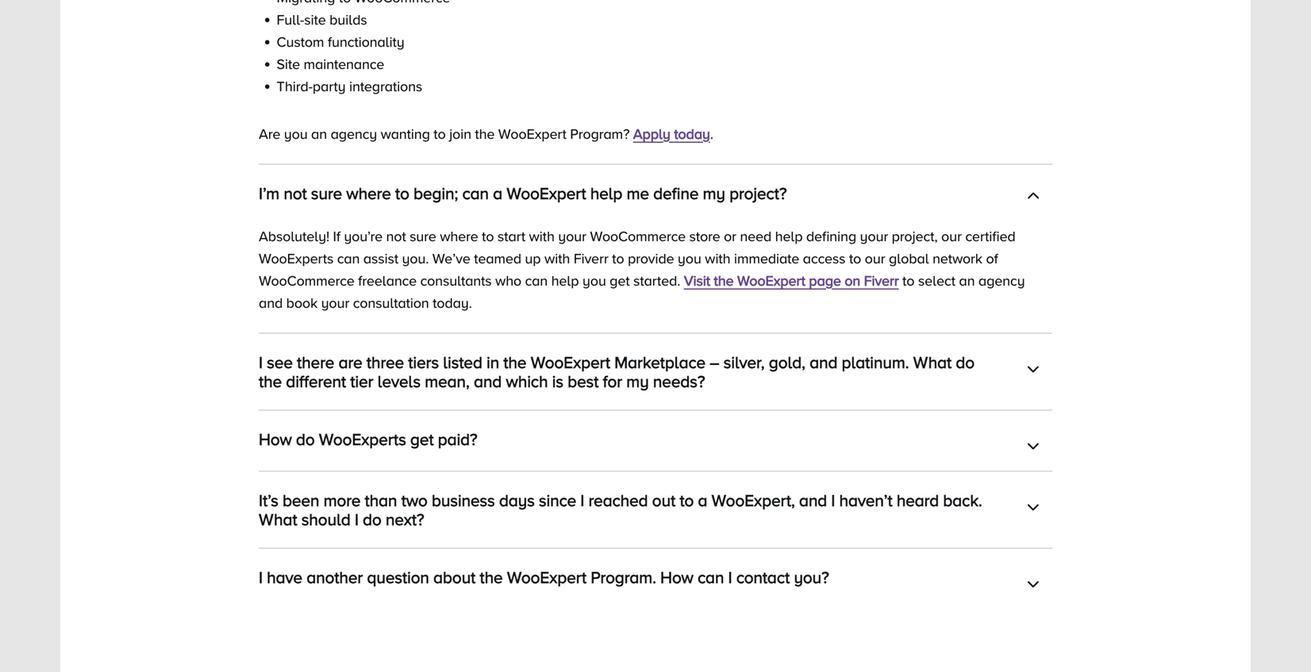 Task type: vqa. For each thing, say whether or not it's contained in the screenshot.
"silver,"
yes



Task type: locate. For each thing, give the bounding box(es) containing it.
knowing
[[628, 413, 681, 429]]

size up if
[[551, 593, 575, 609]]

0 horizontal spatial small
[[396, 637, 430, 653]]

wooexpert inside each agency in the wooexpert program has its preferred payment tools and processes; woocommerce does not handle invoicing or payments for their work. we suggest inquiring about preferred payment methods and timelines during the initial discovery call with your chosen expert.
[[381, 474, 450, 490]]

if
[[569, 615, 576, 631]]

– left they
[[681, 593, 689, 609]]

materials,
[[460, 458, 521, 474]]

help up immediate
[[776, 228, 803, 244]]

4 chevron up image from the top
[[1028, 574, 1040, 590]]

help right who on the left top of page
[[552, 273, 579, 289]]

your inside the and include your contact details, business name, and the name of the wooexpert in question. we'll make sure that you get the help you need.
[[526, 551, 555, 567]]

1 horizontal spatial business
[[657, 551, 711, 567]]

contact down name, at the right
[[737, 568, 790, 587]]

choose,
[[443, 413, 491, 429]]

1 vertical spatial on
[[784, 435, 800, 451]]

you inside silver wooexperts are either newer to the program, or are smaller in size and working on fewer stores or shorter projects. don't let their newer status or smaller size fool you though – they have an abundance of woocommerce experience and expertise. they're an ideal match if you're a small business, a new store looking to get your toes wet, or are in need of help with a small task.
[[606, 593, 630, 609]]

and inside to select an agency and book your consultation today.
[[259, 295, 283, 311]]

help inside the and include your contact details, business name, and the name of the wooexpert in question. we'll make sure that you get the help you need.
[[464, 574, 492, 590]]

their up 'expertise.'
[[371, 593, 399, 609]]

wooexpert up start
[[507, 184, 586, 202]]

0 horizontal spatial smaller
[[501, 593, 548, 609]]

can down up
[[525, 273, 548, 289]]

sure inside the and include your contact details, business name, and the name of the wooexpert in question. we'll make sure that you get the help you need.
[[332, 574, 358, 590]]

i
[[259, 353, 263, 372], [581, 491, 585, 510], [832, 491, 836, 510], [355, 510, 359, 529], [259, 568, 263, 587], [729, 568, 733, 587]]

of right network
[[987, 250, 999, 266]]

have
[[565, 435, 595, 451], [267, 568, 303, 587], [724, 593, 755, 609]]

or
[[724, 228, 737, 244], [317, 497, 330, 513], [620, 571, 633, 587], [932, 571, 944, 587], [485, 593, 498, 609], [989, 615, 1001, 631]]

0 vertical spatial contact
[[558, 551, 604, 567]]

payment
[[614, 474, 669, 490], [721, 497, 777, 513]]

0 vertical spatial sure
[[311, 184, 342, 202]]

tier
[[350, 372, 374, 391], [359, 413, 378, 429]]

0 vertical spatial site
[[304, 12, 326, 28]]

1 horizontal spatial for
[[399, 497, 415, 513]]

how down 'no'
[[259, 430, 292, 449]]

there inside i see there are three tiers listed in the wooexpert marketplace – silver, gold, and platinum. what do the different tier levels mean, and which is best for my needs?
[[297, 353, 335, 372]]

0 vertical spatial how
[[259, 430, 292, 449]]

get
[[610, 273, 630, 289], [410, 430, 434, 449], [417, 574, 437, 590], [874, 615, 894, 631]]

do inside the it's been more than two business days since i reached out to a wooexpert, and i haven't heard back. what should i do next?
[[363, 510, 382, 529]]

0 vertical spatial –
[[710, 353, 720, 372]]

are
[[339, 353, 363, 372], [359, 525, 380, 541], [417, 571, 437, 587], [637, 571, 657, 587], [1005, 615, 1025, 631]]

0 horizontal spatial what
[[279, 480, 310, 496]]

define
[[654, 184, 699, 202]]

business for details,
[[657, 551, 711, 567]]

1 vertical spatial what
[[279, 480, 310, 496]]

your inside silver wooexperts are either newer to the program, or are smaller in size and working on fewer stores or shorter projects. don't let their newer status or smaller size fool you though – they have an abundance of woocommerce experience and expertise. they're an ideal match if you're a small business, a new store looking to get your toes wet, or are in need of help with a small task.
[[898, 615, 926, 631]]

out
[[653, 491, 676, 510]]

are left the either
[[417, 571, 437, 587]]

projects.
[[259, 593, 311, 609]]

get inside the and include your contact details, business name, and the name of the wooexpert in question. we'll make sure that you get the help you need.
[[417, 574, 437, 590]]

than
[[365, 491, 397, 510]]

in
[[487, 353, 500, 372], [343, 474, 354, 490], [957, 551, 968, 567], [711, 571, 722, 587], [259, 637, 270, 653]]

newer
[[480, 571, 518, 587], [402, 593, 441, 609]]

2 horizontal spatial do
[[956, 353, 975, 372]]

marketplace
[[615, 353, 706, 372]]

0 horizontal spatial how
[[259, 430, 292, 449]]

you.
[[402, 250, 429, 266]]

you up team.
[[416, 413, 439, 429]]

payment up reached
[[614, 474, 669, 490]]

what down it's
[[259, 510, 297, 529]]

levels
[[378, 372, 421, 391]]

1 vertical spatial tier
[[359, 413, 378, 429]]

tier down three
[[350, 372, 374, 391]]

1 vertical spatial there
[[323, 525, 356, 541]]

sure
[[311, 184, 342, 202], [410, 228, 437, 244], [332, 574, 358, 590]]

0 vertical spatial have
[[565, 435, 595, 451]]

1 vertical spatial need
[[273, 637, 305, 653]]

0 vertical spatial access
[[803, 250, 846, 266]]

your left toes
[[898, 615, 926, 631]]

business
[[432, 491, 495, 510], [657, 551, 711, 567]]

chevron up image
[[1028, 190, 1040, 206], [1028, 359, 1040, 375], [1028, 497, 1040, 513], [1028, 574, 1040, 590]]

have inside no matter what tier level you choose, you can rest assured knowing that the agency has been thoroughly vetted and certified by the wooexpert team. all wooexperts have access to exclusive discounts on woocommerce products and services, as well as educational materials, training, and the woocommerce roadmap – so your site will always be prepared for what comes next.
[[565, 435, 595, 451]]

do down matter
[[296, 430, 315, 449]]

assist
[[364, 250, 399, 266]]

has inside no matter what tier level you choose, you can rest assured knowing that the agency has been thoroughly vetted and certified by the wooexpert team. all wooexperts have access to exclusive discounts on woocommerce products and services, as well as educational materials, training, and the woocommerce roadmap – so your site will always be prepared for what comes next.
[[785, 413, 808, 429]]

chevron up image for i'm not sure where to begin; can a wooexpert help me define my project?
[[1028, 190, 1040, 206]]

1 vertical spatial not
[[386, 228, 406, 244]]

agency inside each agency in the wooexpert program has its preferred payment tools and processes; woocommerce does not handle invoicing or payments for their work. we suggest inquiring about preferred payment methods and timelines during the initial discovery call with your chosen expert.
[[293, 474, 340, 490]]

our
[[942, 228, 962, 244], [865, 250, 886, 266]]

you?
[[794, 568, 830, 587]]

tier inside no matter what tier level you choose, you can rest assured knowing that the agency has been thoroughly vetted and certified by the wooexpert team. all wooexperts have access to exclusive discounts on woocommerce products and services, as well as educational materials, training, and the woocommerce roadmap – so your site will always be prepared for what comes next.
[[359, 413, 378, 429]]

wooexperts
[[259, 250, 334, 266], [319, 430, 406, 449], [486, 435, 561, 451], [338, 571, 413, 587]]

1 vertical spatial store
[[774, 615, 805, 631]]

2 vertical spatial not
[[937, 474, 957, 490]]

get left started.
[[610, 273, 630, 289]]

been inside the it's been more than two business days since i reached out to a wooexpert, and i haven't heard back. what should i do next?
[[283, 491, 320, 510]]

1 horizontal spatial store
[[774, 615, 805, 631]]

1 vertical spatial –
[[788, 458, 797, 474]]

0 vertical spatial what
[[914, 353, 952, 372]]

1 vertical spatial do
[[296, 430, 315, 449]]

2 vertical spatial on
[[833, 571, 849, 587]]

0 horizontal spatial newer
[[402, 593, 441, 609]]

0 horizontal spatial what
[[259, 510, 297, 529]]

wooexperts inside no matter what tier level you choose, you can rest assured knowing that the agency has been thoroughly vetted and certified by the wooexpert team. all wooexperts have access to exclusive discounts on woocommerce products and services, as well as educational materials, training, and the woocommerce roadmap – so your site will always be prepared for what comes next.
[[486, 435, 561, 451]]

we
[[487, 497, 507, 513]]

party
[[313, 78, 346, 94]]

3 chevron up image from the top
[[1028, 497, 1040, 513]]

1 horizontal spatial my
[[703, 184, 726, 202]]

0 horizontal spatial –
[[681, 593, 689, 609]]

2 horizontal spatial have
[[724, 593, 755, 609]]

1 horizontal spatial as
[[364, 458, 379, 474]]

1 vertical spatial payment
[[721, 497, 777, 513]]

their inside each agency in the wooexpert program has its preferred payment tools and processes; woocommerce does not handle invoicing or payments for their work. we suggest inquiring about preferred payment methods and timelines during the initial discovery call with your chosen expert.
[[419, 497, 447, 513]]

help up 'status'
[[464, 574, 492, 590]]

integrations
[[349, 78, 423, 94]]

1 horizontal spatial –
[[710, 353, 720, 372]]

apply today link
[[634, 126, 711, 142]]

1 horizontal spatial been
[[811, 413, 843, 429]]

woocommerce inside each agency in the wooexpert program has its preferred payment tools and processes; woocommerce does not handle invoicing or payments for their work. we suggest inquiring about preferred payment methods and timelines during the initial discovery call with your chosen expert.
[[804, 474, 900, 490]]

on right page on the top right
[[845, 273, 861, 289]]

can right begin;
[[463, 184, 489, 202]]

a down tools
[[698, 491, 708, 510]]

1 vertical spatial newer
[[402, 593, 441, 609]]

2 vertical spatial –
[[681, 593, 689, 609]]

each agency in the wooexpert program has its preferred payment tools and processes; woocommerce does not handle invoicing or payments for their work. we suggest inquiring about preferred payment methods and timelines during the initial discovery call with your chosen expert.
[[259, 474, 1025, 535]]

store right new
[[774, 615, 805, 631]]

woocommerce inside silver wooexperts are either newer to the program, or are smaller in size and working on fewer stores or shorter projects. don't let their newer status or smaller size fool you though – they have an abundance of woocommerce experience and expertise. they're an ideal match if you're a small business, a new store looking to get your toes wet, or are in need of help with a small task.
[[867, 593, 963, 609]]

1 horizontal spatial need
[[740, 228, 772, 244]]

what up invoicing
[[279, 480, 310, 496]]

1 vertical spatial size
[[551, 593, 575, 609]]

need
[[740, 228, 772, 244], [273, 637, 305, 653]]

i left see
[[259, 353, 263, 372]]

smaller down 'need.'
[[501, 593, 548, 609]]

about up 'status'
[[434, 568, 476, 587]]

1 vertical spatial small
[[396, 637, 430, 653]]

in inside i see there are three tiers listed in the wooexpert marketplace – silver, gold, and platinum. what do the different tier levels mean, and which is best for my needs?
[[487, 353, 500, 372]]

2 chevron up image from the top
[[1028, 359, 1040, 375]]

assured
[[575, 413, 625, 429]]

to down defining
[[850, 250, 862, 266]]

the down include
[[480, 568, 503, 587]]

not inside each agency in the wooexpert program has its preferred payment tools and processes; woocommerce does not handle invoicing or payments for their work. we suggest inquiring about preferred payment methods and timelines during the initial discovery call with your chosen expert.
[[937, 474, 957, 490]]

size
[[725, 571, 749, 587], [551, 593, 575, 609]]

your inside each agency in the wooexpert program has its preferred payment tools and processes; woocommerce does not handle invoicing or payments for their work. we suggest inquiring about preferred payment methods and timelines during the initial discovery call with your chosen expert.
[[378, 519, 406, 535]]

no matter what tier level you choose, you can rest assured knowing that the agency has been thoroughly vetted and certified by the wooexpert team. all wooexperts have access to exclusive discounts on woocommerce products and services, as well as educational materials, training, and the woocommerce roadmap – so your site will always be prepared for what comes next.
[[259, 413, 1025, 496]]

today
[[674, 126, 711, 142]]

their up chosen
[[419, 497, 447, 513]]

1 horizontal spatial do
[[363, 510, 382, 529]]

not right i'm
[[284, 184, 307, 202]]

access inside no matter what tier level you choose, you can rest assured knowing that the agency has been thoroughly vetted and certified by the wooexpert team. all wooexperts have access to exclusive discounts on woocommerce products and services, as well as educational materials, training, and the woocommerce roadmap – so your site will always be prepared for what comes next.
[[599, 435, 642, 451]]

1 horizontal spatial have
[[565, 435, 595, 451]]

not up assist on the left of page
[[386, 228, 406, 244]]

wooexperts down the absolutely!
[[259, 250, 334, 266]]

sure up 'don't'
[[332, 574, 358, 590]]

as
[[316, 458, 331, 474], [364, 458, 379, 474]]

the inside silver wooexperts are either newer to the program, or are smaller in size and working on fewer stores or shorter projects. don't let their newer status or smaller size fool you though – they have an abundance of woocommerce experience and expertise. they're an ideal match if you're a small business, a new store looking to get your toes wet, or are in need of help with a small task.
[[537, 571, 557, 587]]

wooexperts inside silver wooexperts are either newer to the program, or are smaller in size and working on fewer stores or shorter projects. don't let their newer status or smaller size fool you though – they have an abundance of woocommerce experience and expertise. they're an ideal match if you're a small business, a new store looking to get your toes wet, or are in need of help with a small task.
[[338, 571, 413, 587]]

1 horizontal spatial you're
[[580, 615, 619, 631]]

help inside silver wooexperts are either newer to the program, or are smaller in size and working on fewer stores or shorter projects. don't let their newer status or smaller size fool you though – they have an abundance of woocommerce experience and expertise. they're an ideal match if you're a small business, a new store looking to get your toes wet, or are in need of help with a small task.
[[324, 637, 352, 653]]

smaller up they
[[661, 571, 707, 587]]

initial
[[991, 497, 1025, 513]]

2 vertical spatial for
[[399, 497, 415, 513]]

0 horizontal spatial for
[[259, 480, 276, 496]]

access inside "absolutely! if you're not sure where to start with your woocommerce store or need help defining your project, our certified wooexperts can assist you. we've teamed up with fiverr to provide you with immediate access to our global network of woocommerce freelance consultants who can help you get started."
[[803, 250, 846, 266]]

apply
[[634, 126, 671, 142]]

have down assured
[[565, 435, 595, 451]]

business inside the it's been more than two business days since i reached out to a wooexpert, and i haven't heard back. what should i do next?
[[432, 491, 495, 510]]

sure inside "absolutely! if you're not sure where to start with your woocommerce store or need help defining your project, our certified wooexperts can assist you. we've teamed up with fiverr to provide you with immediate access to our global network of woocommerce freelance consultants who can help you get started."
[[410, 228, 437, 244]]

what up by
[[324, 413, 355, 429]]

0 vertical spatial on
[[845, 273, 861, 289]]

vetted
[[918, 413, 957, 429]]

wanting
[[381, 126, 430, 142]]

site inside full-site builds custom functionality site maintenance third-party integrations
[[304, 12, 326, 28]]

on inside no matter what tier level you choose, you can rest assured knowing that the agency has been thoroughly vetted and certified by the wooexpert team. all wooexperts have access to exclusive discounts on woocommerce products and services, as well as educational materials, training, and the woocommerce roadmap – so your site will always be prepared for what comes next.
[[784, 435, 800, 451]]

0 vertical spatial fiverr
[[574, 250, 609, 266]]

1 vertical spatial been
[[283, 491, 320, 510]]

0 vertical spatial do
[[956, 353, 975, 372]]

0 vertical spatial size
[[725, 571, 749, 587]]

1 vertical spatial you're
[[580, 615, 619, 631]]

products
[[903, 435, 957, 451]]

as down by
[[316, 458, 331, 474]]

business,
[[671, 615, 729, 631]]

do inside i see there are three tiers listed in the wooexpert marketplace – silver, gold, and platinum. what do the different tier levels mean, and which is best for my needs?
[[956, 353, 975, 372]]

certified inside no matter what tier level you choose, you can rest assured knowing that the agency has been thoroughly vetted and certified by the wooexpert team. all wooexperts have access to exclusive discounts on woocommerce products and services, as well as educational materials, training, and the woocommerce roadmap – so your site will always be prepared for what comes next.
[[259, 435, 309, 451]]

0 horizontal spatial you're
[[344, 228, 383, 244]]

to inside no matter what tier level you choose, you can rest assured knowing that the agency has been thoroughly vetted and certified by the wooexpert team. all wooexperts have access to exclusive discounts on woocommerce products and services, as well as educational materials, training, and the woocommerce roadmap – so your site will always be prepared for what comes next.
[[645, 435, 657, 451]]

– inside silver wooexperts are either newer to the program, or are smaller in size and working on fewer stores or shorter projects. don't let their newer status or smaller size fool you though – they have an abundance of woocommerce experience and expertise. they're an ideal match if you're a small business, a new store looking to get your toes wet, or are in need of help with a small task.
[[681, 593, 689, 609]]

help down 'don't'
[[324, 637, 352, 653]]

how up though
[[661, 568, 694, 587]]

agency inside to select an agency and book your consultation today.
[[979, 273, 1026, 289]]

– inside i see there are three tiers listed in the wooexpert marketplace – silver, gold, and platinum. what do the different tier levels mean, and which is best for my needs?
[[710, 353, 720, 372]]

need inside silver wooexperts are either newer to the program, or are smaller in size and working on fewer stores or shorter projects. don't let their newer status or smaller size fool you though – they have an abundance of woocommerce experience and expertise. they're an ideal match if you're a small business, a new store looking to get your toes wet, or are in need of help with a small task.
[[273, 637, 305, 653]]

0 vertical spatial small
[[634, 615, 668, 631]]

subtle
[[421, 525, 459, 541]]

and down name, at the right
[[753, 571, 777, 587]]

project,
[[892, 228, 938, 244]]

newer down the 'question'
[[402, 593, 441, 609]]

1 vertical spatial has
[[509, 474, 532, 490]]

site inside no matter what tier level you choose, you can rest assured knowing that the agency has been thoroughly vetted and certified by the wooexpert team. all wooexperts have access to exclusive discounts on woocommerce products and services, as well as educational materials, training, and the woocommerce roadmap – so your site will always be prepared for what comes next.
[[850, 458, 872, 474]]

help left me
[[591, 184, 623, 202]]

wooexperts inside "absolutely! if you're not sure where to start with your woocommerce store or need help defining your project, our certified wooexperts can assist you. we've teamed up with fiverr to provide you with immediate access to our global network of woocommerce freelance consultants who can help you get started."
[[259, 250, 334, 266]]

provide
[[628, 250, 675, 266]]

processes;
[[734, 474, 800, 490]]

can down if
[[337, 250, 360, 266]]

access down assured
[[599, 435, 642, 451]]

to inside the it's been more than two business days since i reached out to a wooexpert, and i haven't heard back. what should i do next?
[[680, 491, 694, 510]]

0 vertical spatial payment
[[614, 474, 669, 490]]

i right the since
[[581, 491, 585, 510]]

and
[[259, 295, 283, 311], [810, 353, 838, 372], [474, 372, 502, 391], [960, 413, 984, 429], [961, 435, 985, 451], [578, 458, 602, 474], [707, 474, 731, 490], [800, 491, 828, 510], [838, 497, 862, 513], [450, 551, 474, 567], [757, 551, 780, 567], [753, 571, 777, 587], [331, 615, 355, 631]]

1 vertical spatial my
[[627, 372, 649, 391]]

and down the so
[[800, 491, 828, 510]]

agency inside no matter what tier level you choose, you can rest assured knowing that the agency has been thoroughly vetted and certified by the wooexpert team. all wooexperts have access to exclusive discounts on woocommerce products and services, as well as educational materials, training, and the woocommerce roadmap – so your site will always be prepared for what comes next.
[[735, 413, 782, 429]]

that up exclusive
[[684, 413, 708, 429]]

a inside the it's been more than two business days since i reached out to a wooexpert, and i haven't heard back. what should i do next?
[[698, 491, 708, 510]]

ideal
[[493, 615, 524, 631]]

have inside silver wooexperts are either newer to the program, or are smaller in size and working on fewer stores or shorter projects. don't let their newer status or smaller size fool you though – they have an abundance of woocommerce experience and expertise. they're an ideal match if you're a small business, a new store looking to get your toes wet, or are in need of help with a small task.
[[724, 593, 755, 609]]

program
[[453, 474, 506, 490]]

tier inside i see there are three tiers listed in the wooexpert marketplace – silver, gold, and platinum. what do the different tier levels mean, and which is best for my needs?
[[350, 372, 374, 391]]

1 horizontal spatial certified
[[966, 228, 1016, 244]]

0 vertical spatial store
[[690, 228, 721, 244]]

have up new
[[724, 593, 755, 609]]

not
[[284, 184, 307, 202], [386, 228, 406, 244], [937, 474, 957, 490]]

on inside silver wooexperts are either newer to the program, or are smaller in size and working on fewer stores or shorter projects. don't let their newer status or smaller size fool you though – they have an abundance of woocommerce experience and expertise. they're an ideal match if you're a small business, a new store looking to get your toes wet, or are in need of help with a small task.
[[833, 571, 849, 587]]

0 horizontal spatial my
[[627, 372, 649, 391]]

1 horizontal spatial site
[[850, 458, 872, 474]]

you up visit
[[678, 250, 702, 266]]

wooexpert down level
[[355, 435, 424, 451]]

2 vertical spatial do
[[363, 510, 382, 529]]

your
[[558, 228, 587, 244], [860, 228, 889, 244], [321, 295, 350, 311], [818, 458, 847, 474], [378, 519, 406, 535], [526, 551, 555, 567], [898, 615, 926, 631]]

your inside no matter what tier level you choose, you can rest assured knowing that the agency has been thoroughly vetted and certified by the wooexpert team. all wooexperts have access to exclusive discounts on woocommerce products and services, as well as educational materials, training, and the woocommerce roadmap – so your site will always be prepared for what comes next.
[[818, 458, 847, 474]]

three
[[367, 353, 404, 372]]

0 horizontal spatial fiverr
[[574, 250, 609, 266]]

training,
[[525, 458, 575, 474]]

there down more
[[323, 525, 356, 541]]

chevron up image for it's been more than two business days since i reached out to a wooexpert, and i haven't heard back. what should i do next?
[[1028, 497, 1040, 513]]

are down payments
[[359, 525, 380, 541]]

1 vertical spatial where
[[440, 228, 479, 244]]

0 vertical spatial there
[[297, 353, 335, 372]]

my inside i see there are three tiers listed in the wooexpert marketplace – silver, gold, and platinum. what do the different tier levels mean, and which is best for my needs?
[[627, 372, 649, 391]]

to left join
[[434, 126, 446, 142]]

what right platinum.
[[914, 353, 952, 372]]

been
[[811, 413, 843, 429], [283, 491, 320, 510]]

0 horizontal spatial store
[[690, 228, 721, 244]]

woocommerce up provide
[[590, 228, 686, 244]]

store up visit
[[690, 228, 721, 244]]

0 vertical spatial their
[[419, 497, 447, 513]]

should
[[302, 510, 351, 529]]

1 horizontal spatial contact
[[737, 568, 790, 587]]

certified inside "absolutely! if you're not sure where to start with your woocommerce store or need help defining your project, our certified wooexperts can assist you. we've teamed up with fiverr to provide you with immediate access to our global network of woocommerce freelance consultants who can help you get started."
[[966, 228, 1016, 244]]

or down details,
[[620, 571, 633, 587]]

0 vertical spatial where
[[346, 184, 391, 202]]

your right start
[[558, 228, 587, 244]]

fiverr down global
[[864, 273, 899, 289]]

what inside the it's been more than two business days since i reached out to a wooexpert, and i haven't heard back. what should i do next?
[[259, 510, 297, 529]]

store inside "absolutely! if you're not sure where to start with your woocommerce store or need help defining your project, our certified wooexperts can assist you. we've teamed up with fiverr to provide you with immediate access to our global network of woocommerce freelance consultants who can help you get started."
[[690, 228, 721, 244]]

what inside i see there are three tiers listed in the wooexpert marketplace – silver, gold, and platinum. what do the different tier levels mean, and which is best for my needs?
[[914, 353, 952, 372]]

platinum.
[[842, 353, 910, 372]]

another
[[307, 568, 363, 587]]

full-site builds custom functionality site maintenance third-party integrations
[[277, 12, 423, 94]]

your right book
[[321, 295, 350, 311]]

can
[[463, 184, 489, 202], [337, 250, 360, 266], [525, 273, 548, 289], [522, 413, 545, 429], [698, 568, 725, 587]]

fiverr
[[574, 250, 609, 266], [864, 273, 899, 289]]

1 vertical spatial for
[[259, 480, 276, 496]]

of inside "absolutely! if you're not sure where to start with your woocommerce store or need help defining your project, our certified wooexperts can assist you. we've teamed up with fiverr to provide you with immediate access to our global network of woocommerce freelance consultants who can help you get started."
[[987, 250, 999, 266]]

your down "than"
[[378, 519, 406, 535]]

0 vertical spatial certified
[[966, 228, 1016, 244]]

1 vertical spatial certified
[[259, 435, 309, 451]]

about
[[621, 497, 657, 513], [434, 568, 476, 587]]

0 vertical spatial business
[[432, 491, 495, 510]]

1 vertical spatial sure
[[410, 228, 437, 244]]

page
[[809, 273, 842, 289]]

for up invoicing
[[259, 480, 276, 496]]

or inside each agency in the wooexpert program has its preferred payment tools and processes; woocommerce does not handle invoicing or payments for their work. we suggest inquiring about preferred payment methods and timelines during the initial discovery call with your chosen expert.
[[317, 497, 330, 513]]

in down well on the left
[[343, 474, 354, 490]]

business inside the and include your contact details, business name, and the name of the wooexpert in question. we'll make sure that you get the help you need.
[[657, 551, 711, 567]]

program,
[[561, 571, 617, 587]]

discovery
[[259, 519, 319, 535]]

and down 'don't'
[[331, 615, 355, 631]]

to down knowing
[[645, 435, 657, 451]]

in up they
[[711, 571, 722, 587]]

are
[[259, 126, 281, 142]]

about up tier.
[[621, 497, 657, 513]]

1 vertical spatial about
[[434, 568, 476, 587]]

to left start
[[482, 228, 494, 244]]

contact up program, at the bottom of the page
[[558, 551, 604, 567]]

1 horizontal spatial preferred
[[661, 497, 718, 513]]

wooexperts up let
[[338, 571, 413, 587]]

1 chevron up image from the top
[[1028, 190, 1040, 206]]

get down fewer
[[874, 615, 894, 631]]

small down 'expertise.'
[[396, 637, 430, 653]]

1 vertical spatial how
[[661, 568, 694, 587]]

0 horizontal spatial their
[[371, 593, 399, 609]]

0 horizontal spatial been
[[283, 491, 320, 510]]

are inside i see there are three tiers listed in the wooexpert marketplace – silver, gold, and platinum. what do the different tier levels mean, and which is best for my needs?
[[339, 353, 363, 372]]

of up fewer
[[846, 551, 858, 567]]

there for see
[[297, 353, 335, 372]]

0 horizontal spatial need
[[273, 637, 305, 653]]

wooexpert up 'i'm not sure where to begin; can a wooexpert help me define my project?'
[[499, 126, 567, 142]]

2 vertical spatial have
[[724, 593, 755, 609]]

and inside the it's been more than two business days since i reached out to a wooexpert, and i haven't heard back. what should i do next?
[[800, 491, 828, 510]]

small
[[634, 615, 668, 631], [396, 637, 430, 653]]

are right wet,
[[1005, 615, 1025, 631]]

there
[[297, 353, 335, 372], [323, 525, 356, 541]]

site left will
[[850, 458, 872, 474]]

the up 'status'
[[441, 574, 460, 590]]

tier.
[[627, 525, 649, 541]]

looking
[[808, 615, 855, 631]]

woocommerce up haven't
[[804, 474, 900, 490]]

consultants
[[420, 273, 492, 289]]

1 horizontal spatial access
[[803, 250, 846, 266]]

to
[[434, 126, 446, 142], [395, 184, 410, 202], [482, 228, 494, 244], [612, 250, 625, 266], [850, 250, 862, 266], [903, 273, 915, 289], [645, 435, 657, 451], [680, 491, 694, 510], [522, 571, 534, 587], [858, 615, 870, 631]]

1 horizontal spatial that
[[684, 413, 708, 429]]

of inside the and include your contact details, business name, and the name of the wooexpert in question. we'll make sure that you get the help you need.
[[846, 551, 858, 567]]

1 vertical spatial their
[[371, 593, 399, 609]]

2 vertical spatial sure
[[332, 574, 358, 590]]

prepared
[[968, 458, 1025, 474]]

been up the so
[[811, 413, 843, 429]]

does
[[903, 474, 934, 490]]

wooexpert up the is
[[531, 353, 611, 372]]

1 horizontal spatial newer
[[480, 571, 518, 587]]

to select an agency and book your consultation today.
[[259, 273, 1026, 311]]

0 horizontal spatial as
[[316, 458, 331, 474]]

is
[[552, 372, 564, 391]]

that inside the and include your contact details, business name, and the name of the wooexpert in question. we'll make sure that you get the help you need.
[[362, 574, 386, 590]]

0 vertical spatial you're
[[344, 228, 383, 244]]

name
[[807, 551, 843, 567]]



Task type: describe. For each thing, give the bounding box(es) containing it.
few
[[395, 525, 417, 541]]

global
[[889, 250, 930, 266]]

well
[[335, 458, 361, 474]]

0 vertical spatial preferred
[[553, 474, 610, 490]]

silver wooexperts are either newer to the program, or are smaller in size and working on fewer stores or shorter projects. don't let their newer status or smaller size fool you though – they have an abundance of woocommerce experience and expertise. they're an ideal match if you're a small business, a new store looking to get your toes wet, or are in need of help with a small task.
[[259, 571, 1025, 653]]

or right stores
[[932, 571, 944, 587]]

status
[[444, 593, 481, 609]]

you're inside "absolutely! if you're not sure where to start with your woocommerce store or need help defining your project, our certified wooexperts can assist you. we've teamed up with fiverr to provide you with immediate access to our global network of woocommerce freelance consultants who can help you get started."
[[344, 228, 383, 244]]

you left started.
[[583, 273, 606, 289]]

begin;
[[414, 184, 458, 202]]

wooexpert inside i see there are three tiers listed in the wooexpert marketplace – silver, gold, and platinum. what do the different tier levels mean, and which is best for my needs?
[[531, 353, 611, 372]]

about inside each agency in the wooexpert program has its preferred payment tools and processes; woocommerce does not handle invoicing or payments for their work. we suggest inquiring about preferred payment methods and timelines during the initial discovery call with your chosen expert.
[[621, 497, 657, 513]]

1 vertical spatial have
[[267, 568, 303, 587]]

though
[[634, 593, 677, 609]]

paid?
[[438, 430, 478, 449]]

where inside "absolutely! if you're not sure where to start with your woocommerce store or need help defining your project, our certified wooexperts can assist you. we've teamed up with fiverr to provide you with immediate access to our global network of woocommerce freelance consultants who can help you get started."
[[440, 228, 479, 244]]

agency left wanting
[[331, 126, 377, 142]]

defining
[[807, 228, 857, 244]]

wooexpert down immediate
[[738, 273, 806, 289]]

include
[[477, 551, 523, 567]]

1 as from the left
[[316, 458, 331, 474]]

let
[[351, 593, 367, 609]]

be
[[949, 458, 965, 474]]

there for said,
[[323, 525, 356, 541]]

best
[[568, 372, 599, 391]]

0 vertical spatial our
[[942, 228, 962, 244]]

an inside to select an agency and book your consultation today.
[[960, 273, 976, 289]]

1 vertical spatial fiverr
[[864, 273, 899, 289]]

in down experience
[[259, 637, 270, 653]]

handle
[[961, 474, 1004, 490]]

their inside silver wooexperts are either newer to the program, or are smaller in size and working on fewer stores or shorter projects. don't let their newer status or smaller size fool you though – they have an abundance of woocommerce experience and expertise. they're an ideal match if you're a small business, a new store looking to get your toes wet, or are in need of help with a small task.
[[371, 593, 399, 609]]

you right are on the left of page
[[284, 126, 308, 142]]

mean,
[[425, 372, 470, 391]]

inquiring
[[563, 497, 617, 513]]

today.
[[433, 295, 472, 311]]

so
[[800, 458, 815, 474]]

shorter
[[948, 571, 992, 587]]

to down include
[[522, 571, 534, 587]]

since
[[539, 491, 577, 510]]

0 vertical spatial newer
[[480, 571, 518, 587]]

each
[[259, 474, 290, 490]]

comes
[[313, 480, 354, 496]]

task.
[[434, 637, 463, 653]]

an left ideal at bottom left
[[473, 615, 489, 631]]

the right visit
[[714, 273, 734, 289]]

the down see
[[259, 372, 282, 391]]

chevron up image for i see there are three tiers listed in the wooexpert marketplace – silver, gold, and platinum. what do the different tier levels mean, and which is best for my needs?
[[1028, 359, 1040, 375]]

wet,
[[960, 615, 985, 631]]

with up visit
[[705, 250, 731, 266]]

join
[[450, 126, 472, 142]]

full-
[[277, 12, 304, 28]]

and right methods
[[838, 497, 862, 513]]

can inside no matter what tier level you choose, you can rest assured knowing that the agency has been thoroughly vetted and certified by the wooexpert team. all wooexperts have access to exclusive discounts on woocommerce products and services, as well as educational materials, training, and the woocommerce roadmap – so your site will always be prepared for what comes next.
[[522, 413, 545, 429]]

has inside each agency in the wooexpert program has its preferred payment tools and processes; woocommerce does not handle invoicing or payments for their work. we suggest inquiring about preferred payment methods and timelines during the initial discovery call with your chosen expert.
[[509, 474, 532, 490]]

site
[[277, 56, 300, 72]]

it's been more than two business days since i reached out to a wooexpert, and i haven't heard back. what should i do next?
[[259, 491, 983, 529]]

with inside silver wooexperts are either newer to the program, or are smaller in size and working on fewer stores or shorter projects. don't let their newer status or smaller size fool you though – they have an abundance of woocommerce experience and expertise. they're an ideal match if you're a small business, a new store looking to get your toes wet, or are in need of help with a small task.
[[355, 637, 381, 653]]

to inside to select an agency and book your consultation today.
[[903, 273, 915, 289]]

payments
[[333, 497, 395, 513]]

0 horizontal spatial about
[[434, 568, 476, 587]]

get inside silver wooexperts are either newer to the program, or are smaller in size and working on fewer stores or shorter projects. don't let their newer status or smaller size fool you though – they have an abundance of woocommerce experience and expertise. they're an ideal match if you're a small business, a new store looking to get your toes wet, or are in need of help with a small task.
[[874, 615, 894, 631]]

0 vertical spatial not
[[284, 184, 307, 202]]

0 horizontal spatial size
[[551, 593, 575, 609]]

methods
[[780, 497, 834, 513]]

a left few at left bottom
[[383, 525, 391, 541]]

that inside no matter what tier level you choose, you can rest assured knowing that the agency has been thoroughly vetted and certified by the wooexpert team. all wooexperts have access to exclusive discounts on woocommerce products and services, as well as educational materials, training, and the woocommerce roadmap – so your site will always be prepared for what comes next.
[[684, 413, 708, 429]]

get inside "absolutely! if you're not sure where to start with your woocommerce store or need help defining your project, our certified wooexperts can assist you. we've teamed up with fiverr to provide you with immediate access to our global network of woocommerce freelance consultants who can help you get started."
[[610, 273, 630, 289]]

or right wet,
[[989, 615, 1001, 631]]

days
[[499, 491, 535, 510]]

an down party at the top of page
[[311, 126, 327, 142]]

will
[[876, 458, 897, 474]]

for inside each agency in the wooexpert program has its preferred payment tools and processes; woocommerce does not handle invoicing or payments for their work. we suggest inquiring about preferred payment methods and timelines during the initial discovery call with your chosen expert.
[[399, 497, 415, 513]]

with up up
[[529, 228, 555, 244]]

rest
[[548, 413, 572, 429]]

0 vertical spatial what
[[324, 413, 355, 429]]

wooexpert inside no matter what tier level you choose, you can rest assured knowing that the agency has been thoroughly vetted and certified by the wooexpert team. all wooexperts have access to exclusive discounts on woocommerce products and services, as well as educational materials, training, and the woocommerce roadmap – so your site will always be prepared for what comes next.
[[355, 435, 424, 451]]

or up ideal at bottom left
[[485, 593, 498, 609]]

contact inside the and include your contact details, business name, and the name of the wooexpert in question. we'll make sure that you get the help you need.
[[558, 551, 604, 567]]

how do wooexperts get paid?
[[259, 430, 478, 449]]

and up inquiring
[[578, 458, 602, 474]]

1 vertical spatial our
[[865, 250, 886, 266]]

0 vertical spatial smaller
[[661, 571, 707, 587]]

been inside no matter what tier level you choose, you can rest assured knowing that the agency has been thoroughly vetted and certified by the wooexpert team. all wooexperts have access to exclusive discounts on woocommerce products and services, as well as educational materials, training, and the woocommerce roadmap – so your site will always be prepared for what comes next.
[[811, 413, 843, 429]]

teamed
[[474, 250, 522, 266]]

network
[[933, 250, 983, 266]]

for inside i see there are three tiers listed in the wooexpert marketplace – silver, gold, and platinum. what do the different tier levels mean, and which is best for my needs?
[[603, 372, 623, 391]]

1 horizontal spatial small
[[634, 615, 668, 631]]

listed
[[443, 353, 483, 372]]

1 horizontal spatial size
[[725, 571, 749, 587]]

need.
[[522, 574, 557, 590]]

a up start
[[493, 184, 503, 202]]

get up educational
[[410, 430, 434, 449]]

next?
[[386, 510, 424, 529]]

by
[[313, 435, 329, 451]]

business for two
[[432, 491, 495, 510]]

you down include
[[495, 574, 519, 590]]

i down name, at the right
[[729, 568, 733, 587]]

2 as from the left
[[364, 458, 379, 474]]

the up which
[[504, 353, 527, 372]]

with right up
[[545, 250, 570, 266]]

1 vertical spatial preferred
[[661, 497, 718, 513]]

wooexpert up match
[[507, 568, 587, 587]]

between
[[535, 525, 589, 541]]

abundance
[[778, 593, 848, 609]]

i up projects.
[[259, 568, 263, 587]]

see
[[267, 353, 293, 372]]

to left provide
[[612, 250, 625, 266]]

the up discounts
[[712, 413, 732, 429]]

details,
[[608, 551, 653, 567]]

0 horizontal spatial do
[[296, 430, 315, 449]]

with inside each agency in the wooexpert program has its preferred payment tools and processes; woocommerce does not handle invoicing or payments for their work. we suggest inquiring about preferred payment methods and timelines during the initial discovery call with your chosen expert.
[[348, 519, 374, 535]]

absolutely!
[[259, 228, 330, 244]]

you up 'expertise.'
[[390, 574, 413, 590]]

of down experience
[[309, 637, 321, 653]]

for inside no matter what tier level you choose, you can rest assured knowing that the agency has been thoroughly vetted and certified by the wooexpert team. all wooexperts have access to exclusive discounts on woocommerce products and services, as well as educational materials, training, and the woocommerce roadmap – so your site will always be prepared for what comes next.
[[259, 480, 276, 496]]

1 horizontal spatial how
[[661, 568, 694, 587]]

woocommerce up book
[[259, 273, 355, 289]]

expert.
[[458, 519, 501, 535]]

the right by
[[332, 435, 352, 451]]

that said, there are a few subtle differences between each tier. see below:
[[259, 525, 725, 541]]

need inside "absolutely! if you're not sure where to start with your woocommerce store or need help defining your project, our certified wooexperts can assist you. we've teamed up with fiverr to provide you with immediate access to our global network of woocommerce freelance consultants who can help you get started."
[[740, 228, 772, 244]]

chevron up image for i have another question about the wooexpert program. how can i contact you?
[[1028, 574, 1040, 590]]

we'll
[[259, 574, 290, 590]]

you're inside silver wooexperts are either newer to the program, or are smaller in size and working on fewer stores or shorter projects. don't let their newer status or smaller size fool you though – they have an abundance of woocommerce experience and expertise. they're an ideal match if you're a small business, a new store looking to get your toes wet, or are in need of help with a small task.
[[580, 615, 619, 631]]

thoroughly
[[846, 413, 914, 429]]

up
[[525, 250, 541, 266]]

it's
[[259, 491, 279, 510]]

and up the either
[[450, 551, 474, 567]]

you right choose,
[[495, 413, 519, 429]]

book
[[286, 295, 318, 311]]

heard
[[897, 491, 939, 510]]

start
[[498, 228, 526, 244]]

and right vetted
[[960, 413, 984, 429]]

woocommerce up tools
[[629, 458, 725, 474]]

project?
[[730, 184, 787, 202]]

i inside i see there are three tiers listed in the wooexpert marketplace – silver, gold, and platinum. what do the different tier levels mean, and which is best for my needs?
[[259, 353, 263, 372]]

question
[[367, 568, 429, 587]]

1 vertical spatial smaller
[[501, 593, 548, 609]]

which
[[506, 372, 548, 391]]

the down handle
[[968, 497, 988, 513]]

matter
[[280, 413, 321, 429]]

– inside no matter what tier level you choose, you can rest assured knowing that the agency has been thoroughly vetted and certified by the wooexpert team. all wooexperts have access to exclusive discounts on woocommerce products and services, as well as educational materials, training, and the woocommerce roadmap – so your site will always be prepared for what comes next.
[[788, 458, 797, 474]]

are you an agency wanting to join the wooexpert program? apply today .
[[259, 126, 714, 142]]

me
[[627, 184, 650, 202]]

fool
[[579, 593, 603, 609]]

i'm
[[259, 184, 280, 202]]

store inside silver wooexperts are either newer to the program, or are smaller in size and working on fewer stores or shorter projects. don't let their newer status or smaller size fool you though – they have an abundance of woocommerce experience and expertise. they're an ideal match if you're a small business, a new store looking to get your toes wet, or are in need of help with a small task.
[[774, 615, 805, 631]]

wooexperts up well on the left
[[319, 430, 406, 449]]

are up though
[[637, 571, 657, 587]]

who
[[496, 273, 522, 289]]

stores
[[891, 571, 928, 587]]

the right join
[[475, 126, 495, 142]]

each
[[592, 525, 623, 541]]

expertise.
[[359, 615, 419, 631]]

call
[[322, 519, 345, 535]]

0 vertical spatial my
[[703, 184, 726, 202]]

chevron up image
[[1028, 436, 1040, 452]]

to left begin;
[[395, 184, 410, 202]]

the up fewer
[[862, 551, 882, 567]]

or inside "absolutely! if you're not sure where to start with your woocommerce store or need help defining your project, our certified wooexperts can assist you. we've teamed up with fiverr to provide you with immediate access to our global network of woocommerce freelance consultants who can help you get started."
[[724, 228, 737, 244]]

.
[[711, 126, 714, 142]]

your left "project,"
[[860, 228, 889, 244]]

more
[[324, 491, 361, 510]]

match
[[527, 615, 566, 631]]

and right name, at the right
[[757, 551, 780, 567]]

the up "than"
[[358, 474, 378, 490]]

i have another question about the wooexpert program. how can i contact you?
[[259, 568, 830, 587]]

differences
[[463, 525, 531, 541]]

i left haven't
[[832, 491, 836, 510]]

a down 'expertise.'
[[384, 637, 393, 653]]

and down listed
[[474, 372, 502, 391]]

suggest
[[511, 497, 560, 513]]

silver:
[[259, 571, 297, 587]]

program?
[[570, 126, 630, 142]]

a left new
[[733, 615, 741, 631]]

a down program.
[[622, 615, 630, 631]]

exclusive
[[661, 435, 718, 451]]

to right looking
[[858, 615, 870, 631]]

i down more
[[355, 510, 359, 529]]

fewer
[[853, 571, 887, 587]]

discounts
[[722, 435, 781, 451]]

educational
[[382, 458, 456, 474]]

name,
[[714, 551, 753, 567]]

wooexpert inside the and include your contact details, business name, and the name of the wooexpert in question. we'll make sure that you get the help you need.
[[885, 551, 953, 567]]

the up 'working' in the bottom of the page
[[784, 551, 804, 567]]

your inside to select an agency and book your consultation today.
[[321, 295, 350, 311]]

absolutely! if you're not sure where to start with your woocommerce store or need help defining your project, our certified wooexperts can assist you. we've teamed up with fiverr to provide you with immediate access to our global network of woocommerce freelance consultants who can help you get started.
[[259, 228, 1016, 289]]

in inside the and include your contact details, business name, and the name of the wooexpert in question. we'll make sure that you get the help you need.
[[957, 551, 968, 567]]

the up reached
[[606, 458, 626, 474]]

not inside "absolutely! if you're not sure where to start with your woocommerce store or need help defining your project, our certified wooexperts can assist you. we've teamed up with fiverr to provide you with immediate access to our global network of woocommerce freelance consultants who can help you get started."
[[386, 228, 406, 244]]

of down fewer
[[851, 593, 864, 609]]

back.
[[944, 491, 983, 510]]

level
[[382, 413, 412, 429]]

and up the be
[[961, 435, 985, 451]]

fiverr inside "absolutely! if you're not sure where to start with your woocommerce store or need help defining your project, our certified wooexperts can assist you. we've teamed up with fiverr to provide you with immediate access to our global network of woocommerce freelance consultants who can help you get started."
[[574, 250, 609, 266]]

and right tools
[[707, 474, 731, 490]]

an up new
[[758, 593, 774, 609]]

in inside each agency in the wooexpert program has its preferred payment tools and processes; woocommerce does not handle invoicing or payments for their work. we suggest inquiring about preferred payment methods and timelines during the initial discovery call with your chosen expert.
[[343, 474, 354, 490]]

can up they
[[698, 568, 725, 587]]

0 horizontal spatial where
[[346, 184, 391, 202]]

two
[[402, 491, 428, 510]]

and right gold,
[[810, 353, 838, 372]]

woocommerce down thoroughly
[[804, 435, 899, 451]]

maintenance
[[304, 56, 385, 72]]



